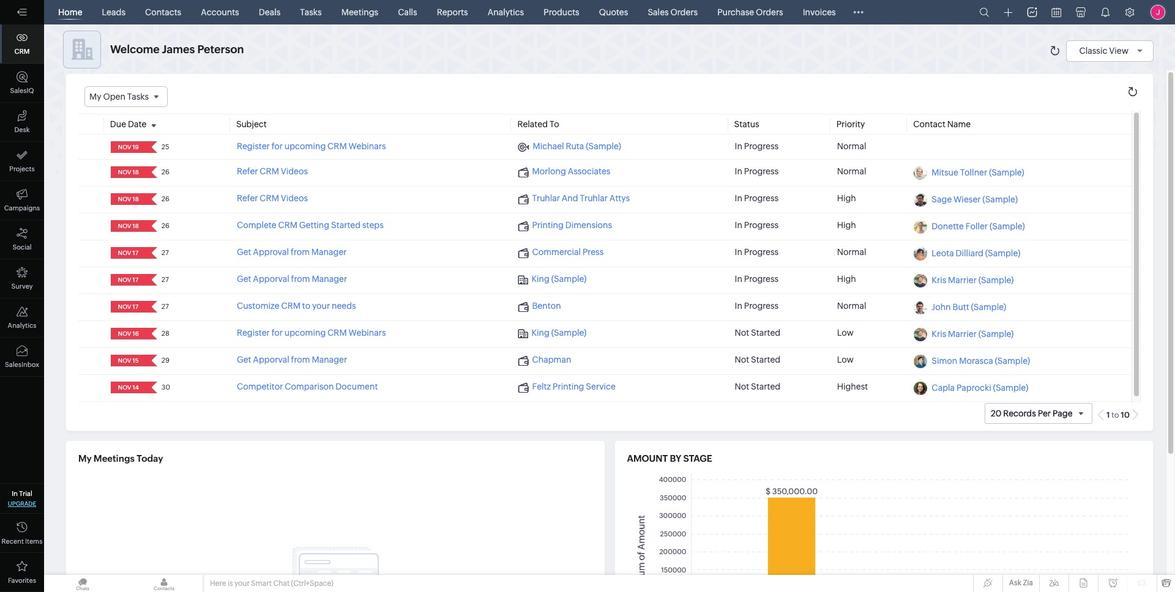 Task type: locate. For each thing, give the bounding box(es) containing it.
orders right sales
[[671, 7, 698, 17]]

purchase orders link
[[713, 0, 788, 24]]

0 vertical spatial analytics link
[[483, 0, 529, 24]]

salesiq
[[10, 87, 34, 94]]

survey
[[11, 283, 33, 290]]

0 vertical spatial analytics
[[488, 7, 524, 17]]

orders for sales orders
[[671, 7, 698, 17]]

trial
[[19, 490, 32, 498]]

analytics up 'salesinbox' link
[[8, 322, 36, 329]]

1 vertical spatial analytics link
[[0, 299, 44, 338]]

analytics link right reports link
[[483, 0, 529, 24]]

sales motivator image
[[1028, 7, 1037, 17]]

crm
[[14, 48, 30, 55]]

(ctrl+space)
[[291, 580, 334, 588]]

smart
[[251, 580, 272, 588]]

here is your smart chat (ctrl+space)
[[210, 580, 334, 588]]

desk link
[[0, 103, 44, 142]]

recent
[[2, 538, 24, 546]]

crm link
[[0, 24, 44, 64]]

social link
[[0, 220, 44, 260]]

0 horizontal spatial orders
[[671, 7, 698, 17]]

notifications image
[[1101, 7, 1111, 17]]

home
[[58, 7, 82, 17]]

desk
[[14, 126, 30, 133]]

tasks link
[[295, 0, 327, 24]]

reports link
[[432, 0, 473, 24]]

2 orders from the left
[[756, 7, 784, 17]]

analytics link
[[483, 0, 529, 24], [0, 299, 44, 338]]

orders right purchase
[[756, 7, 784, 17]]

orders for purchase orders
[[756, 7, 784, 17]]

analytics right reports link
[[488, 7, 524, 17]]

1 horizontal spatial analytics
[[488, 7, 524, 17]]

accounts
[[201, 7, 239, 17]]

orders
[[671, 7, 698, 17], [756, 7, 784, 17]]

1 horizontal spatial orders
[[756, 7, 784, 17]]

deals link
[[254, 0, 286, 24]]

products
[[544, 7, 580, 17]]

meetings
[[341, 7, 378, 17]]

0 horizontal spatial analytics link
[[0, 299, 44, 338]]

ask zia
[[1009, 579, 1033, 588]]

0 horizontal spatial analytics
[[8, 322, 36, 329]]

ask
[[1009, 579, 1022, 588]]

contacts image
[[126, 576, 203, 593]]

calls link
[[393, 0, 422, 24]]

1 horizontal spatial analytics link
[[483, 0, 529, 24]]

calls
[[398, 7, 417, 17]]

favorites
[[8, 577, 36, 585]]

analytics
[[488, 7, 524, 17], [8, 322, 36, 329]]

1 orders from the left
[[671, 7, 698, 17]]

analytics link down survey
[[0, 299, 44, 338]]

sales orders link
[[643, 0, 703, 24]]

projects link
[[0, 142, 44, 181]]



Task type: describe. For each thing, give the bounding box(es) containing it.
recent items
[[2, 538, 42, 546]]

reports
[[437, 7, 468, 17]]

deals
[[259, 7, 281, 17]]

salesinbox link
[[0, 338, 44, 377]]

campaigns link
[[0, 181, 44, 220]]

items
[[25, 538, 42, 546]]

purchase
[[718, 7, 754, 17]]

social
[[12, 244, 32, 251]]

accounts link
[[196, 0, 244, 24]]

marketplace image
[[1076, 7, 1086, 17]]

campaigns
[[4, 204, 40, 212]]

meetings link
[[337, 0, 383, 24]]

products link
[[539, 0, 585, 24]]

survey link
[[0, 260, 44, 299]]

contacts link
[[140, 0, 186, 24]]

invoices link
[[798, 0, 841, 24]]

here
[[210, 580, 226, 588]]

in trial upgrade
[[8, 490, 36, 508]]

quotes link
[[594, 0, 633, 24]]

search image
[[980, 7, 990, 17]]

sales
[[648, 7, 669, 17]]

purchase orders
[[718, 7, 784, 17]]

leads
[[102, 7, 126, 17]]

sales orders
[[648, 7, 698, 17]]

upgrade
[[8, 501, 36, 508]]

leads link
[[97, 0, 130, 24]]

chats image
[[44, 576, 121, 593]]

configure settings image
[[1125, 7, 1135, 17]]

1 vertical spatial analytics
[[8, 322, 36, 329]]

quick actions image
[[1004, 8, 1013, 17]]

projects
[[9, 165, 35, 173]]

quotes
[[599, 7, 628, 17]]

salesinbox
[[5, 361, 39, 369]]

zia
[[1023, 579, 1033, 588]]

your
[[234, 580, 250, 588]]

chat
[[273, 580, 290, 588]]

in
[[12, 490, 18, 498]]

salesiq link
[[0, 64, 44, 103]]

calendar image
[[1052, 7, 1062, 17]]

is
[[228, 580, 233, 588]]

tasks
[[300, 7, 322, 17]]

home link
[[53, 0, 87, 24]]

contacts
[[145, 7, 181, 17]]

invoices
[[803, 7, 836, 17]]



Task type: vqa. For each thing, say whether or not it's contained in the screenshot.
setup
no



